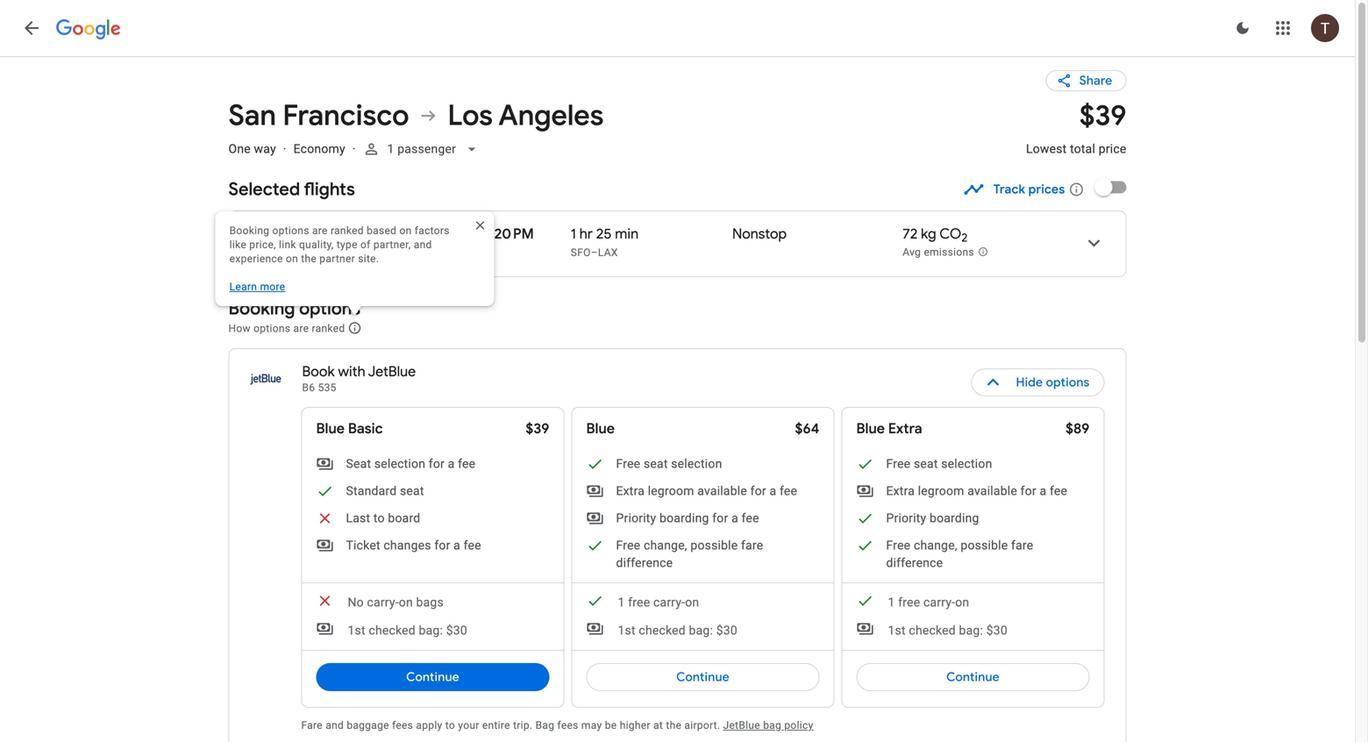 Task type: describe. For each thing, give the bounding box(es) containing it.
flights
[[304, 178, 355, 200]]

1st for blue extra
[[888, 623, 906, 638]]

free seat selection for blue extra
[[886, 457, 993, 471]]

1 selection from the left
[[374, 457, 426, 471]]

$30 for extra
[[987, 623, 1008, 638]]

extra legroom available for a fee for blue extra
[[886, 484, 1068, 498]]

lowest
[[1026, 142, 1067, 156]]

1 fees from the left
[[392, 719, 413, 732]]

b6
[[302, 382, 315, 394]]

learn more about booking options element
[[348, 318, 362, 338]]

priority boarding
[[886, 511, 979, 525]]

los angeles
[[448, 98, 604, 134]]

first checked bag costs 30 us dollars element for blue
[[586, 620, 738, 639]]

free for blue
[[628, 595, 650, 610]]

hide
[[1016, 375, 1043, 390]]

how options are ranked
[[229, 322, 348, 335]]

first checked bag costs 30 us dollars element for blue basic
[[316, 620, 467, 639]]

extra for blue extra
[[886, 484, 915, 498]]

san
[[229, 98, 276, 134]]

legroom for blue
[[648, 484, 694, 498]]

los
[[448, 98, 493, 134]]

learn more about tracked prices image
[[1069, 182, 1085, 197]]

1st checked bag: $30 for blue
[[618, 623, 738, 638]]

total duration 1 hr 25 min. element
[[571, 225, 733, 246]]

$39 for $39
[[526, 420, 550, 438]]

2 $30 from the left
[[716, 623, 738, 638]]

total
[[1070, 142, 1096, 156]]

be
[[605, 719, 617, 732]]

hr
[[580, 225, 593, 243]]

ticket changes for a fee
[[346, 538, 481, 553]]

track
[[994, 182, 1026, 197]]

blue for blue extra
[[857, 420, 885, 438]]

1 inside popup button
[[387, 142, 394, 156]]

1 continue button from the left
[[316, 656, 550, 698]]

priority for blue
[[616, 511, 657, 525]]

changes
[[384, 538, 431, 553]]

sfo
[[571, 247, 591, 259]]

apply
[[416, 719, 443, 732]]

fare and baggage fees apply to your entire trip.  bag fees may be higher at the airport. jetblue bag policy
[[301, 719, 814, 732]]

1 vertical spatial the
[[666, 719, 682, 732]]

Arrival time: 10:20 PM. text field
[[476, 225, 534, 243]]

change, for blue extra
[[914, 538, 958, 553]]

last to board
[[346, 511, 420, 525]]

free down priority boarding for a fee
[[616, 538, 641, 553]]

share button
[[1046, 70, 1127, 91]]

priority boarding for a fee
[[616, 511, 759, 525]]

$64
[[795, 420, 820, 438]]

10:20 pm
[[476, 225, 534, 243]]

free down blue extra
[[886, 457, 911, 471]]

standard
[[346, 484, 397, 498]]

factors
[[415, 225, 450, 237]]

main content containing san francisco
[[229, 56, 1127, 742]]

1 inside 1 hr 25 min sfo – lax
[[571, 225, 576, 243]]

25
[[596, 225, 612, 243]]

may
[[582, 719, 602, 732]]

co
[[940, 225, 962, 243]]

one way
[[229, 142, 276, 156]]

experience
[[230, 253, 283, 265]]

free seat selection for blue
[[616, 457, 722, 471]]

basic
[[348, 420, 383, 438]]

last
[[346, 511, 370, 525]]

1 free carry-on for blue extra
[[888, 595, 970, 610]]

for for ticket changes for a fee
[[435, 538, 450, 553]]

baggage
[[347, 719, 389, 732]]

legroom for blue extra
[[918, 484, 965, 498]]

learn more link
[[230, 281, 285, 293]]

$89
[[1066, 420, 1090, 438]]

ticket
[[346, 538, 380, 553]]

2 bag: from the left
[[689, 623, 713, 638]]

prices
[[1029, 182, 1065, 197]]

blue basic
[[316, 420, 383, 438]]

options for booking options are ranked based on factors like price, link quality, type of partner, and experience on the partner site.
[[272, 225, 309, 237]]

price
[[1099, 142, 1127, 156]]

airport.
[[685, 719, 720, 732]]

1st checked bag: $30 for blue basic
[[348, 623, 467, 638]]

policy
[[785, 719, 814, 732]]

fee for ticket changes for a fee
[[464, 538, 481, 553]]

29
[[377, 225, 392, 243]]

entire
[[482, 719, 510, 732]]

book
[[302, 363, 335, 381]]

checked for blue
[[639, 623, 686, 638]]

wed,
[[310, 225, 344, 243]]

track prices
[[994, 182, 1065, 197]]

1 hr 25 min sfo – lax
[[571, 225, 639, 259]]

Flight number B6 535 text field
[[302, 382, 337, 394]]

extra for blue
[[616, 484, 645, 498]]

blue for blue basic
[[316, 420, 345, 438]]

first checked bag costs 30 us dollars element for blue extra
[[857, 620, 1008, 639]]

wed, nov 29
[[310, 225, 392, 243]]

partner,
[[374, 239, 411, 251]]

0 horizontal spatial seat
[[400, 484, 424, 498]]

72 kg co 2
[[903, 225, 968, 245]]

fee for seat selection for a fee
[[458, 457, 476, 471]]

bag: for extra
[[959, 623, 983, 638]]

economy
[[294, 142, 345, 156]]

nonstop
[[733, 225, 787, 243]]

booking for booking options are ranked based on factors like price, link quality, type of partner, and experience on the partner site.
[[230, 225, 270, 237]]

type
[[337, 239, 358, 251]]

continue button for blue
[[586, 656, 820, 698]]

possible for $89
[[961, 538, 1008, 553]]

learn
[[230, 281, 257, 293]]

emissions
[[924, 246, 974, 259]]

san francisco
[[229, 98, 409, 134]]

extra legroom available for a fee for blue
[[616, 484, 797, 498]]

booking options are ranked based on factors like price, link quality, type of partner, and experience on the partner site.
[[230, 225, 450, 265]]

min
[[615, 225, 639, 243]]

fare
[[301, 719, 323, 732]]

bag
[[536, 719, 555, 732]]

selection for blue extra
[[941, 457, 993, 471]]

–
[[591, 247, 598, 259]]

book with jetblue b6 535
[[302, 363, 416, 394]]

go back image
[[21, 18, 42, 39]]

free down priority boarding
[[886, 538, 911, 553]]

free up priority boarding for a fee
[[616, 457, 641, 471]]

carry- for blue extra
[[924, 595, 955, 610]]

bags
[[416, 595, 444, 610]]

seat
[[346, 457, 371, 471]]

nov
[[347, 225, 373, 243]]

1 passenger
[[387, 142, 456, 156]]

standard seat
[[346, 484, 424, 498]]

difference for blue
[[616, 556, 673, 570]]

1st for blue
[[618, 623, 636, 638]]

board
[[388, 511, 420, 525]]

possible for $64
[[691, 538, 738, 553]]

$39 for $39 lowest total price
[[1080, 98, 1127, 134]]

change appearance image
[[1222, 7, 1264, 49]]

difference for blue extra
[[886, 556, 943, 570]]



Task type: vqa. For each thing, say whether or not it's contained in the screenshot.
'198'
no



Task type: locate. For each thing, give the bounding box(es) containing it.
2 possible from the left
[[961, 538, 1008, 553]]

the right at
[[666, 719, 682, 732]]

continue for blue
[[676, 669, 730, 685]]

free for blue extra
[[898, 595, 921, 610]]

are up the quality,
[[312, 225, 328, 237]]

difference down priority boarding for a fee
[[616, 556, 673, 570]]

priority
[[616, 511, 657, 525], [886, 511, 927, 525]]

1 horizontal spatial first checked bag costs 30 us dollars element
[[586, 620, 738, 639]]

and right fare
[[326, 719, 344, 732]]

0 horizontal spatial boarding
[[660, 511, 709, 525]]

0 horizontal spatial checked
[[369, 623, 416, 638]]

bag
[[763, 719, 782, 732]]

0 horizontal spatial the
[[301, 253, 317, 265]]

1 horizontal spatial blue
[[586, 420, 615, 438]]

0 horizontal spatial fare
[[741, 538, 763, 553]]

and inside booking options are ranked based on factors like price, link quality, type of partner, and experience on the partner site.
[[414, 239, 432, 251]]

legroom up priority boarding
[[918, 484, 965, 498]]

checked
[[369, 623, 416, 638], [639, 623, 686, 638], [909, 623, 956, 638]]

selection for blue
[[671, 457, 722, 471]]

1 horizontal spatial legroom
[[918, 484, 965, 498]]

seat for blue
[[644, 457, 668, 471]]

at
[[654, 719, 663, 732]]

1 free seat selection from the left
[[616, 457, 722, 471]]

selection up priority boarding for a fee
[[671, 457, 722, 471]]

none text field containing $39
[[1026, 98, 1127, 172]]

2 continue from the left
[[676, 669, 730, 685]]

1 horizontal spatial $30
[[716, 623, 738, 638]]

ranked up the type on the left top of page
[[331, 225, 364, 237]]

available up priority boarding for a fee
[[698, 484, 747, 498]]

free seat selection up priority boarding for a fee
[[616, 457, 722, 471]]

1 horizontal spatial checked
[[639, 623, 686, 638]]

your
[[458, 719, 480, 732]]

fare for $64
[[741, 538, 763, 553]]

0 vertical spatial to
[[374, 511, 385, 525]]

no
[[348, 595, 364, 610]]

options for booking options
[[299, 297, 361, 320]]

ranked inside booking options are ranked based on factors like price, link quality, type of partner, and experience on the partner site.
[[331, 225, 364, 237]]

0 horizontal spatial 1 free carry-on
[[618, 595, 699, 610]]

priority for blue extra
[[886, 511, 927, 525]]

1 free carry-on for blue
[[618, 595, 699, 610]]

2 free change, possible fare difference from the left
[[886, 538, 1034, 570]]

ranked
[[331, 225, 364, 237], [312, 322, 345, 335]]

2 free from the left
[[898, 595, 921, 610]]

0 horizontal spatial bag:
[[419, 623, 443, 638]]

continue button
[[316, 656, 550, 698], [586, 656, 820, 698], [857, 656, 1090, 698]]

2 fees from the left
[[557, 719, 579, 732]]

for for seat selection for a fee
[[429, 457, 445, 471]]

1 horizontal spatial 1 free carry-on
[[888, 595, 970, 610]]

are for booking
[[312, 225, 328, 237]]

1 fare from the left
[[741, 538, 763, 553]]

1 legroom from the left
[[648, 484, 694, 498]]

free seat selection up priority boarding
[[886, 457, 993, 471]]

available
[[698, 484, 747, 498], [968, 484, 1018, 498]]

ranked for booking options are ranked based on factors like price, link quality, type of partner, and experience on the partner site.
[[331, 225, 364, 237]]

based
[[367, 225, 397, 237]]

selection up standard seat
[[374, 457, 426, 471]]

3 bag: from the left
[[959, 623, 983, 638]]

continue button for blue extra
[[857, 656, 1090, 698]]

avg
[[903, 246, 921, 259]]

way
[[254, 142, 276, 156]]

0 horizontal spatial fees
[[392, 719, 413, 732]]

hide options button
[[972, 361, 1105, 404]]

1 checked from the left
[[369, 623, 416, 638]]

carry- for blue
[[654, 595, 685, 610]]

free change, possible fare difference down priority boarding for a fee
[[616, 538, 763, 570]]

1 extra legroom available for a fee from the left
[[616, 484, 797, 498]]

2 free seat selection from the left
[[886, 457, 993, 471]]

0 horizontal spatial jetblue
[[310, 247, 347, 259]]

options up learn more about booking options image
[[299, 297, 361, 320]]

more
[[260, 281, 285, 293]]

1 horizontal spatial priority
[[886, 511, 927, 525]]

change, down priority boarding
[[914, 538, 958, 553]]

3 continue button from the left
[[857, 656, 1090, 698]]

flight details. departing flight on wednesday, november 29. leaves san francisco international airport at 8:55 pm on wednesday, november 29 and arrives at los angeles international airport at 10:20 pm on wednesday, november 29. image
[[1073, 222, 1115, 264]]

0 vertical spatial $39
[[1080, 98, 1127, 134]]

1 horizontal spatial continue button
[[586, 656, 820, 698]]

blue
[[316, 420, 345, 438], [586, 420, 615, 438], [857, 420, 885, 438]]

are down booking options at the top of page
[[293, 322, 309, 335]]

learn more about booking options image
[[348, 321, 362, 335]]

2 horizontal spatial 1st
[[888, 623, 906, 638]]

0 vertical spatial booking
[[230, 225, 270, 237]]

0 horizontal spatial extra legroom available for a fee
[[616, 484, 797, 498]]

0 horizontal spatial difference
[[616, 556, 673, 570]]

1 horizontal spatial and
[[414, 239, 432, 251]]

1 horizontal spatial seat
[[644, 457, 668, 471]]

0 horizontal spatial change,
[[644, 538, 688, 553]]

$30
[[446, 623, 467, 638], [716, 623, 738, 638], [987, 623, 1008, 638]]

carry- down priority boarding for a fee
[[654, 595, 685, 610]]

2 vertical spatial jetblue
[[723, 719, 761, 732]]

fees right bag
[[557, 719, 579, 732]]

options for how options are ranked
[[254, 322, 291, 335]]

2 horizontal spatial blue
[[857, 420, 885, 438]]

1 priority from the left
[[616, 511, 657, 525]]

1 bag: from the left
[[419, 623, 443, 638]]

1st checked bag: $30
[[348, 623, 467, 638], [618, 623, 738, 638], [888, 623, 1008, 638]]

1 horizontal spatial available
[[968, 484, 1018, 498]]

2 first checked bag costs 30 us dollars element from the left
[[586, 620, 738, 639]]

2 selection from the left
[[671, 457, 722, 471]]

available for $89
[[968, 484, 1018, 498]]

$39 lowest total price
[[1026, 98, 1127, 156]]

1 horizontal spatial free seat selection
[[886, 457, 993, 471]]

0 horizontal spatial carry-
[[367, 595, 399, 610]]

1 horizontal spatial fare
[[1011, 538, 1034, 553]]

1 free carry-on
[[618, 595, 699, 610], [888, 595, 970, 610]]

1 blue from the left
[[316, 420, 345, 438]]

Departure time: 8:55 PM. text field
[[409, 225, 460, 243]]

2 horizontal spatial jetblue
[[723, 719, 761, 732]]

close dialog image
[[459, 204, 501, 247]]

1 horizontal spatial free
[[898, 595, 921, 610]]

3 first checked bag costs 30 us dollars element from the left
[[857, 620, 1008, 639]]

$39 inside $39 lowest total price
[[1080, 98, 1127, 134]]

2 horizontal spatial $30
[[987, 623, 1008, 638]]

departing flight on wednesday, november 29. leaves san francisco international airport at 8:55 pm on wednesday, november 29 and arrives at los angeles international airport at 10:20 pm on wednesday, november 29. element
[[310, 225, 534, 243]]

San Francisco to Los Angeles text field
[[229, 98, 1005, 134]]

1st for blue basic
[[348, 623, 366, 638]]

0 horizontal spatial free
[[628, 595, 650, 610]]

angeles
[[499, 98, 604, 134]]

price,
[[249, 239, 276, 251]]

1 horizontal spatial the
[[666, 719, 682, 732]]

fare
[[741, 538, 763, 553], [1011, 538, 1034, 553]]

1 horizontal spatial difference
[[886, 556, 943, 570]]

possible down priority boarding for a fee
[[691, 538, 738, 553]]

checked for blue basic
[[369, 623, 416, 638]]

selected flights
[[229, 178, 355, 200]]

0 horizontal spatial available
[[698, 484, 747, 498]]

2 horizontal spatial carry-
[[924, 595, 955, 610]]

2 horizontal spatial seat
[[914, 457, 938, 471]]

with
[[338, 363, 366, 381]]

0 horizontal spatial continue
[[406, 669, 460, 685]]

1 difference from the left
[[616, 556, 673, 570]]

selection up priority boarding
[[941, 457, 993, 471]]

0 horizontal spatial possible
[[691, 538, 738, 553]]

fare for $89
[[1011, 538, 1034, 553]]

1 horizontal spatial boarding
[[930, 511, 979, 525]]

seat down blue extra
[[914, 457, 938, 471]]

the inside booking options are ranked based on factors like price, link quality, type of partner, and experience on the partner site.
[[301, 253, 317, 265]]

3 checked from the left
[[909, 623, 956, 638]]

1 horizontal spatial are
[[312, 225, 328, 237]]

boarding for blue extra
[[930, 511, 979, 525]]

booking down learn more link
[[229, 297, 295, 320]]

$30 for basic
[[446, 623, 467, 638]]

1 free change, possible fare difference from the left
[[616, 538, 763, 570]]

continue for blue extra
[[947, 669, 1000, 685]]

1st checked bag: $30 for blue extra
[[888, 623, 1008, 638]]

2 boarding from the left
[[930, 511, 979, 525]]

2 blue from the left
[[586, 420, 615, 438]]

booking for booking options
[[229, 297, 295, 320]]

a
[[448, 457, 455, 471], [770, 484, 777, 498], [1040, 484, 1047, 498], [732, 511, 739, 525], [454, 538, 461, 553]]

2 difference from the left
[[886, 556, 943, 570]]

2 available from the left
[[968, 484, 1018, 498]]

2 extra legroom available for a fee from the left
[[886, 484, 1068, 498]]

francisco
[[283, 98, 409, 134]]

change, for blue
[[644, 538, 688, 553]]

free seat selection
[[616, 457, 722, 471], [886, 457, 993, 471]]

booking inside main content
[[229, 297, 295, 320]]

2 horizontal spatial checked
[[909, 623, 956, 638]]

how
[[229, 322, 251, 335]]

link
[[279, 239, 296, 251]]

1 change, from the left
[[644, 538, 688, 553]]

free change, possible fare difference for blue extra
[[886, 538, 1034, 570]]

options right hide
[[1046, 375, 1090, 390]]

are inside main content
[[293, 322, 309, 335]]

2 1st checked bag: $30 from the left
[[618, 623, 738, 638]]

1 vertical spatial to
[[445, 719, 455, 732]]

1 horizontal spatial fees
[[557, 719, 579, 732]]

change, down priority boarding for a fee
[[644, 538, 688, 553]]

selected
[[229, 178, 300, 200]]

2 horizontal spatial continue button
[[857, 656, 1090, 698]]

2 change, from the left
[[914, 538, 958, 553]]

0 horizontal spatial free change, possible fare difference
[[616, 538, 763, 570]]

0 vertical spatial and
[[414, 239, 432, 251]]

1 horizontal spatial possible
[[961, 538, 1008, 553]]

nonstop flight. element
[[733, 225, 787, 246]]

2 priority from the left
[[886, 511, 927, 525]]

ranked left learn more about booking options image
[[312, 322, 345, 335]]

free change, possible fare difference for blue
[[616, 538, 763, 570]]

3 blue from the left
[[857, 420, 885, 438]]

one
[[229, 142, 251, 156]]

difference down priority boarding
[[886, 556, 943, 570]]

a for ticket changes for a fee
[[454, 538, 461, 553]]

ranked for how options are ranked
[[312, 322, 345, 335]]

carry- right no
[[367, 595, 399, 610]]

1 free from the left
[[628, 595, 650, 610]]

are for how
[[293, 322, 309, 335]]

1 horizontal spatial extra legroom available for a fee
[[886, 484, 1068, 498]]

0 horizontal spatial are
[[293, 322, 309, 335]]

3 continue from the left
[[947, 669, 1000, 685]]

2 carry- from the left
[[654, 595, 685, 610]]

1 available from the left
[[698, 484, 747, 498]]

2 fare from the left
[[1011, 538, 1034, 553]]

selection
[[374, 457, 426, 471], [671, 457, 722, 471], [941, 457, 993, 471]]

1 vertical spatial booking
[[229, 297, 295, 320]]

2 horizontal spatial first checked bag costs 30 us dollars element
[[857, 620, 1008, 639]]

1 vertical spatial jetblue
[[368, 363, 416, 381]]

booking
[[230, 225, 270, 237], [229, 297, 295, 320]]

jetblue right with
[[368, 363, 416, 381]]

available up priority boarding
[[968, 484, 1018, 498]]

learn more
[[230, 281, 285, 293]]

options up link
[[272, 225, 309, 237]]

8:55 pm
[[409, 225, 460, 243]]

0 vertical spatial the
[[301, 253, 317, 265]]

0 horizontal spatial priority
[[616, 511, 657, 525]]

extra legroom available for a fee up priority boarding
[[886, 484, 1068, 498]]

3 selection from the left
[[941, 457, 993, 471]]

0 vertical spatial jetblue
[[310, 247, 347, 259]]

1 horizontal spatial $39
[[1080, 98, 1127, 134]]

fee
[[458, 457, 476, 471], [780, 484, 797, 498], [1050, 484, 1068, 498], [742, 511, 759, 525], [464, 538, 481, 553]]

bag:
[[419, 623, 443, 638], [689, 623, 713, 638], [959, 623, 983, 638]]

535
[[318, 382, 337, 394]]

1 passenger button
[[356, 128, 488, 170]]

1 possible from the left
[[691, 538, 738, 553]]

on
[[400, 225, 412, 237], [286, 253, 298, 265], [399, 595, 413, 610], [685, 595, 699, 610], [955, 595, 970, 610]]

2 legroom from the left
[[918, 484, 965, 498]]

 image
[[283, 142, 287, 156]]

3 $30 from the left
[[987, 623, 1008, 638]]

options inside booking options are ranked based on factors like price, link quality, type of partner, and experience on the partner site.
[[272, 225, 309, 237]]

trip.
[[513, 719, 533, 732]]

0 horizontal spatial to
[[374, 511, 385, 525]]

0 horizontal spatial and
[[326, 719, 344, 732]]

legroom
[[648, 484, 694, 498], [918, 484, 965, 498]]

1 1st checked bag: $30 from the left
[[348, 623, 467, 638]]

0 horizontal spatial blue
[[316, 420, 345, 438]]

39 us dollars element
[[1080, 98, 1127, 134]]

options for hide options
[[1046, 375, 1090, 390]]

site.
[[358, 253, 379, 265]]

like
[[230, 239, 247, 251]]

seat up priority boarding for a fee
[[644, 457, 668, 471]]

boarding for blue
[[660, 511, 709, 525]]

seat down seat selection for a fee
[[400, 484, 424, 498]]

0 horizontal spatial first checked bag costs 30 us dollars element
[[316, 620, 467, 639]]

to right last
[[374, 511, 385, 525]]

options inside dropdown button
[[1046, 375, 1090, 390]]

the down the quality,
[[301, 253, 317, 265]]

2 horizontal spatial selection
[[941, 457, 993, 471]]

2 horizontal spatial bag:
[[959, 623, 983, 638]]

2 1st from the left
[[618, 623, 636, 638]]

are inside booking options are ranked based on factors like price, link quality, type of partner, and experience on the partner site.
[[312, 225, 328, 237]]

1 horizontal spatial free change, possible fare difference
[[886, 538, 1034, 570]]

booking up like at the left top of page
[[230, 225, 270, 237]]

bag: for basic
[[419, 623, 443, 638]]

for for priority boarding for a fee
[[713, 511, 728, 525]]

fees left 'apply'
[[392, 719, 413, 732]]

2 checked from the left
[[639, 623, 686, 638]]

main content
[[229, 56, 1127, 742]]

1 vertical spatial $39
[[526, 420, 550, 438]]

first checked bag costs 30 us dollars element
[[316, 620, 467, 639], [586, 620, 738, 639], [857, 620, 1008, 639]]

share
[[1080, 73, 1113, 89]]

fee for priority boarding for a fee
[[742, 511, 759, 525]]

0 horizontal spatial continue button
[[316, 656, 550, 698]]

legroom up priority boarding for a fee
[[648, 484, 694, 498]]

a for priority boarding for a fee
[[732, 511, 739, 525]]

0 horizontal spatial $30
[[446, 623, 467, 638]]

2 continue button from the left
[[586, 656, 820, 698]]

lax
[[598, 247, 618, 259]]

available for $64
[[698, 484, 747, 498]]

0 horizontal spatial legroom
[[648, 484, 694, 498]]

booking inside booking options are ranked based on factors like price, link quality, type of partner, and experience on the partner site.
[[230, 225, 270, 237]]

1 vertical spatial are
[[293, 322, 309, 335]]

extra legroom available for a fee
[[616, 484, 797, 498], [886, 484, 1068, 498]]

extra legroom available for a fee up priority boarding for a fee
[[616, 484, 797, 498]]

kg
[[921, 225, 937, 243]]

quality,
[[299, 239, 334, 251]]

 image
[[352, 142, 356, 156]]

jetblue inside book with jetblue b6 535
[[368, 363, 416, 381]]

for
[[429, 457, 445, 471], [751, 484, 767, 498], [1021, 484, 1037, 498], [713, 511, 728, 525], [435, 538, 450, 553]]

0 vertical spatial are
[[312, 225, 328, 237]]

booking options
[[229, 297, 361, 320]]

1 horizontal spatial 1st checked bag: $30
[[618, 623, 738, 638]]

0 horizontal spatial free seat selection
[[616, 457, 722, 471]]

2 1 free carry-on from the left
[[888, 595, 970, 610]]

1 horizontal spatial jetblue
[[368, 363, 416, 381]]

72
[[903, 225, 918, 243]]

1 horizontal spatial change,
[[914, 538, 958, 553]]

1 horizontal spatial to
[[445, 719, 455, 732]]

boarding
[[660, 511, 709, 525], [930, 511, 979, 525]]

and
[[414, 239, 432, 251], [326, 719, 344, 732]]

0 horizontal spatial selection
[[374, 457, 426, 471]]

1st
[[348, 623, 366, 638], [618, 623, 636, 638], [888, 623, 906, 638]]

1 carry- from the left
[[367, 595, 399, 610]]

3 1st checked bag: $30 from the left
[[888, 623, 1008, 638]]

jetblue left bag
[[723, 719, 761, 732]]

jetblue
[[310, 247, 347, 259], [368, 363, 416, 381], [723, 719, 761, 732]]

blue for blue
[[586, 420, 615, 438]]

and inside main content
[[326, 719, 344, 732]]

seat selection for a fee
[[346, 457, 476, 471]]

3 1st from the left
[[888, 623, 906, 638]]

jetblue bag policy link
[[723, 719, 814, 732]]

1 vertical spatial and
[[326, 719, 344, 732]]

3 carry- from the left
[[924, 595, 955, 610]]

1 continue from the left
[[406, 669, 460, 685]]

1 1 free carry-on from the left
[[618, 595, 699, 610]]

0 horizontal spatial $39
[[526, 420, 550, 438]]

0 horizontal spatial 1st checked bag: $30
[[348, 623, 467, 638]]

difference
[[616, 556, 673, 570], [886, 556, 943, 570]]

possible
[[691, 538, 738, 553], [961, 538, 1008, 553]]

2
[[962, 230, 968, 245]]

1
[[387, 142, 394, 156], [571, 225, 576, 243], [618, 595, 625, 610], [888, 595, 895, 610]]

partner
[[320, 253, 355, 265]]

1 horizontal spatial bag:
[[689, 623, 713, 638]]

2 horizontal spatial 1st checked bag: $30
[[888, 623, 1008, 638]]

0 vertical spatial ranked
[[331, 225, 364, 237]]

blue extra
[[857, 420, 923, 438]]

carry-
[[367, 595, 399, 610], [654, 595, 685, 610], [924, 595, 955, 610]]

1 horizontal spatial selection
[[671, 457, 722, 471]]

1 boarding from the left
[[660, 511, 709, 525]]

1 first checked bag costs 30 us dollars element from the left
[[316, 620, 467, 639]]

carry- down priority boarding
[[924, 595, 955, 610]]

a for seat selection for a fee
[[448, 457, 455, 471]]

1 horizontal spatial 1st
[[618, 623, 636, 638]]

passenger
[[398, 142, 456, 156]]

free
[[616, 457, 641, 471], [886, 457, 911, 471], [616, 538, 641, 553], [886, 538, 911, 553]]

higher
[[620, 719, 651, 732]]

1 1st from the left
[[348, 623, 366, 638]]

1 vertical spatial ranked
[[312, 322, 345, 335]]

checked for blue extra
[[909, 623, 956, 638]]

1 $30 from the left
[[446, 623, 467, 638]]

free change, possible fare difference down priority boarding
[[886, 538, 1034, 570]]

loading results progress bar
[[0, 56, 1355, 60]]

possible down priority boarding
[[961, 538, 1008, 553]]

jetblue down the wed,
[[310, 247, 347, 259]]

to left your
[[445, 719, 455, 732]]

and down factors
[[414, 239, 432, 251]]

1 horizontal spatial continue
[[676, 669, 730, 685]]

extra
[[889, 420, 923, 438], [616, 484, 645, 498], [886, 484, 915, 498]]

options down booking options at the top of page
[[254, 322, 291, 335]]

1 horizontal spatial carry-
[[654, 595, 685, 610]]

None text field
[[1026, 98, 1127, 172]]

2 horizontal spatial continue
[[947, 669, 1000, 685]]

seat for blue extra
[[914, 457, 938, 471]]

0 horizontal spatial 1st
[[348, 623, 366, 638]]



